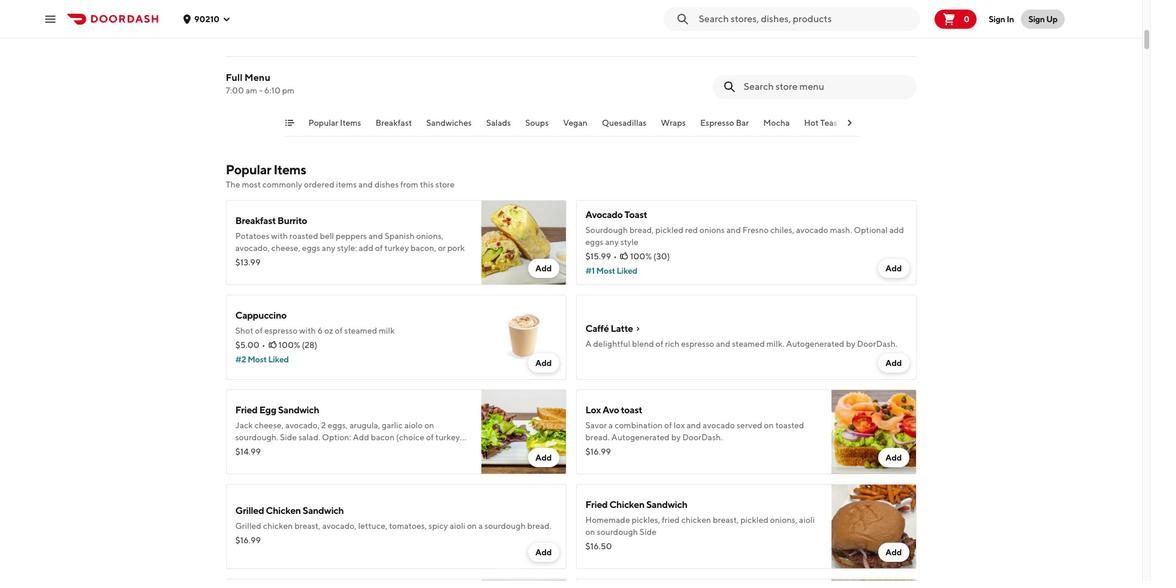 Task type: vqa. For each thing, say whether or not it's contained in the screenshot.
tomatoes,
yes



Task type: describe. For each thing, give the bounding box(es) containing it.
2
[[321, 421, 326, 430]]

on for fried chicken sandwich
[[585, 528, 595, 537]]

add inside avocado toast sourdough bread, pickled red onions and fresno chiles, avocado mash. optional add eggs any style
[[889, 225, 904, 235]]

iced teas button
[[852, 117, 887, 136]]

$16.50
[[585, 542, 612, 552]]

-
[[259, 86, 263, 95]]

1 horizontal spatial bacon
[[371, 433, 394, 442]]

milk
[[379, 326, 395, 336]]

turkey inside breakfast burrito potatoes with roasted bell peppers and spanish onions, avocado, cheese,  eggs any style:  add of turkey bacon, or pork $13.99
[[384, 243, 409, 253]]

this
[[420, 180, 434, 189]]

salads button
[[486, 117, 511, 136]]

items for popular items the most commonly ordered items and dishes from this store
[[273, 162, 306, 177]]

bacon,
[[411, 243, 436, 253]]

add for caffé latte
[[885, 358, 902, 368]]

with inside breakfast burrito potatoes with roasted bell peppers and spanish onions, avocado, cheese,  eggs any style:  add of turkey bacon, or pork $13.99
[[271, 231, 288, 241]]

chicken inside fried chicken sandwich homemade pickles, fried chicken breast, pickled onions, aioli on sourdough side $16.50
[[681, 516, 711, 525]]

bread. inside lox avo toast savor a combination of lox and avocado served on toasted bread. autogenerated by doordash. $16.99
[[585, 433, 610, 442]]

cheese, inside fried egg sandwich jack cheese, avocado, 2 eggs, arugula, garlic aiolo on sourdough. side salad. option: add bacon (choice of turkey bacon or pork)
[[254, 421, 284, 430]]

sign for sign up
[[1028, 14, 1045, 24]]

fried egg sandwich image
[[481, 390, 566, 475]]

eggs,
[[328, 421, 348, 430]]

of inside fried egg sandwich jack cheese, avocado, 2 eggs, arugula, garlic aiolo on sourdough. side salad. option: add bacon (choice of turkey bacon or pork)
[[426, 433, 434, 442]]

popular items the most commonly ordered items and dishes from this store
[[226, 162, 455, 189]]

3 $13.99 button from the left
[[889, 0, 983, 26]]

served
[[737, 421, 762, 430]]

soups
[[525, 118, 549, 128]]

and for burrito
[[368, 231, 383, 241]]

pork
[[447, 243, 465, 253]]

breakfast for breakfast burrito potatoes with roasted bell peppers and spanish onions, avocado, cheese,  eggs any style:  add of turkey bacon, or pork $13.99
[[235, 215, 276, 227]]

on for lox avo toast
[[764, 421, 774, 430]]

100% (28)
[[279, 341, 317, 350]]

vegan button
[[563, 117, 587, 136]]

red
[[685, 225, 698, 235]]

90210
[[194, 14, 220, 24]]

oz
[[324, 326, 333, 336]]

add button for fried egg sandwich
[[528, 448, 559, 468]]

lox avo toast image
[[831, 390, 916, 475]]

espresso bar button
[[700, 117, 749, 136]]

dishes
[[374, 180, 399, 189]]

chicken for fried
[[609, 499, 644, 511]]

cappuccino
[[235, 310, 287, 321]]

burrito
[[277, 215, 307, 227]]

bread. inside the grilled chicken sandwich grilled chicken breast, avocado, lettuce, tomatoes, spicy aioli on a  sourdough bread. $16.99 add
[[527, 522, 551, 531]]

2 grilled from the top
[[235, 522, 261, 531]]

0 button
[[935, 9, 977, 28]]

Store search: begin typing to search for stores available on DoorDash text field
[[699, 12, 916, 25]]

bar
[[736, 118, 749, 128]]

sourdough inside fried chicken sandwich homemade pickles, fried chicken breast, pickled onions, aioli on sourdough side $16.50
[[597, 528, 638, 537]]

sandwich inside the grilled chicken sandwich grilled chicken breast, avocado, lettuce, tomatoes, spicy aioli on a  sourdough bread. $16.99 add
[[303, 505, 344, 517]]

pork)
[[270, 445, 290, 454]]

style:
[[337, 243, 357, 253]]

chiles,
[[770, 225, 794, 235]]

breakfast bowl image
[[481, 579, 566, 582]]

style
[[620, 237, 638, 247]]

(30)
[[653, 252, 670, 261]]

popular items button
[[308, 117, 361, 136]]

commonly
[[262, 180, 302, 189]]

of left the "rich"
[[656, 339, 663, 349]]

most
[[242, 180, 261, 189]]

sandwich for fried chicken sandwich
[[646, 499, 687, 511]]

spicy
[[429, 522, 448, 531]]

hot
[[804, 118, 819, 128]]

salads
[[486, 118, 511, 128]]

scroll menu navigation right image
[[844, 118, 854, 128]]

items
[[336, 180, 357, 189]]

any inside avocado toast sourdough bread, pickled red onions and fresno chiles, avocado mash. optional add eggs any style
[[605, 237, 619, 247]]

add button for cappuccino
[[528, 354, 559, 373]]

fried chicken sandwich homemade pickles, fried chicken breast, pickled onions, aioli on sourdough side $16.50
[[585, 499, 815, 552]]

1 vertical spatial bacon
[[235, 445, 259, 454]]

full
[[226, 72, 243, 83]]

mocha button
[[763, 117, 790, 136]]

espresso
[[700, 118, 734, 128]]

fried egg sandwich jack cheese, avocado, 2 eggs, arugula, garlic aiolo on sourdough. side salad. option: add bacon (choice of turkey bacon or pork)
[[235, 405, 460, 454]]

roasted
[[289, 231, 318, 241]]

autogenerated inside lox avo toast savor a combination of lox and avocado served on toasted bread. autogenerated by doordash. $16.99
[[611, 433, 670, 442]]

avo
[[602, 405, 619, 416]]

$15.99
[[585, 252, 611, 261]]

milk.
[[766, 339, 784, 349]]

or inside breakfast burrito potatoes with roasted bell peppers and spanish onions, avocado, cheese,  eggs any style:  add of turkey bacon, or pork $13.99
[[438, 243, 446, 253]]

lox avo toast savor a combination of lox and avocado served on toasted bread. autogenerated by doordash. $16.99
[[585, 405, 804, 457]]

or inside fried egg sandwich jack cheese, avocado, 2 eggs, arugula, garlic aiolo on sourdough. side salad. option: add bacon (choice of turkey bacon or pork)
[[261, 445, 268, 454]]

avocado inside avocado toast sourdough bread, pickled red onions and fresno chiles, avocado mash. optional add eggs any style
[[796, 225, 828, 235]]

breast, inside the grilled chicken sandwich grilled chicken breast, avocado, lettuce, tomatoes, spicy aioli on a  sourdough bread. $16.99 add
[[294, 522, 320, 531]]

wraps button
[[661, 117, 686, 136]]

menu for full
[[245, 72, 270, 83]]

popular for popular items
[[308, 118, 338, 128]]

on inside the grilled chicken sandwich grilled chicken breast, avocado, lettuce, tomatoes, spicy aioli on a  sourdough bread. $16.99 add
[[467, 522, 477, 531]]

add inside fried egg sandwich jack cheese, avocado, 2 eggs, arugula, garlic aiolo on sourdough. side salad. option: add bacon (choice of turkey bacon or pork)
[[353, 433, 369, 442]]

(28)
[[302, 341, 317, 350]]

0 vertical spatial by
[[846, 339, 855, 349]]

breakfast for breakfast
[[376, 118, 412, 128]]

1 horizontal spatial autogenerated
[[786, 339, 844, 349]]

sourdough inside the grilled chicken sandwich grilled chicken breast, avocado, lettuce, tomatoes, spicy aioli on a  sourdough bread. $16.99 add
[[484, 522, 526, 531]]

of inside lox avo toast savor a combination of lox and avocado served on toasted bread. autogenerated by doordash. $16.99
[[664, 421, 672, 430]]

by inside lox avo toast savor a combination of lox and avocado served on toasted bread. autogenerated by doordash. $16.99
[[671, 433, 681, 442]]

iced teas
[[852, 118, 887, 128]]

cappuccino image
[[481, 295, 566, 380]]

a inside the grilled chicken sandwich grilled chicken breast, avocado, lettuce, tomatoes, spicy aioli on a  sourdough bread. $16.99 add
[[478, 522, 483, 531]]

steamed inside cappuccino shot of espresso with 6 oz of steamed milk
[[344, 326, 377, 336]]

• for shot
[[262, 341, 265, 350]]

add for breakfast burrito
[[535, 264, 552, 273]]

bread,
[[629, 225, 654, 235]]

egg
[[259, 405, 276, 416]]

am
[[246, 86, 257, 95]]

menu for view
[[583, 556, 609, 568]]

and for toast
[[726, 225, 741, 235]]

mash.
[[830, 225, 852, 235]]

teas for iced teas
[[870, 118, 887, 128]]

sign in
[[989, 14, 1014, 24]]

vegan
[[563, 118, 587, 128]]

full menu 7:00 am - 6:10 pm
[[226, 72, 294, 95]]

arugula,
[[349, 421, 380, 430]]

of right shot
[[255, 326, 263, 336]]

$13.99 for 1st $13.99 button from the right
[[891, 8, 916, 18]]

and inside lox avo toast savor a combination of lox and avocado served on toasted bread. autogenerated by doordash. $16.99
[[687, 421, 701, 430]]

homemade
[[585, 516, 630, 525]]

salad.
[[299, 433, 320, 442]]

breakfast button
[[376, 117, 412, 136]]

caffé
[[585, 323, 609, 335]]

potatoes
[[235, 231, 270, 241]]

on for fried egg sandwich
[[424, 421, 434, 430]]

sandwich for fried egg sandwich
[[278, 405, 319, 416]]

pickles,
[[632, 516, 660, 525]]

garlic
[[382, 421, 403, 430]]

most for shot
[[248, 355, 267, 364]]

add for cappuccino
[[535, 358, 552, 368]]

100% for avocado toast
[[630, 252, 652, 261]]

0 horizontal spatial $14.99
[[235, 447, 261, 457]]

pickled inside avocado toast sourdough bread, pickled red onions and fresno chiles, avocado mash. optional add eggs any style
[[655, 225, 683, 235]]

aiolo
[[404, 421, 423, 430]]

add for fried chicken sandwich
[[885, 548, 902, 558]]

1 vertical spatial espresso
[[681, 339, 714, 349]]

grilled chicken sandwich grilled chicken breast, avocado, lettuce, tomatoes, spicy aioli on a  sourdough bread. $16.99 add
[[235, 505, 552, 558]]

hot teas button
[[804, 117, 837, 136]]

bell
[[320, 231, 334, 241]]

breakfast burrito potatoes with roasted bell peppers and spanish onions, avocado, cheese,  eggs any style:  add of turkey bacon, or pork $13.99
[[235, 215, 465, 267]]

#2 most liked
[[235, 355, 289, 364]]

teas for hot teas
[[820, 118, 837, 128]]

in
[[1007, 14, 1014, 24]]

sign for sign in
[[989, 14, 1005, 24]]

1 $13.99 button from the left
[[226, 0, 320, 26]]

7:00
[[226, 86, 244, 95]]

pm
[[282, 86, 294, 95]]

eggs inside avocado toast sourdough bread, pickled red onions and fresno chiles, avocado mash. optional add eggs any style
[[585, 237, 603, 247]]

liked for shot
[[268, 355, 289, 364]]

view menu button
[[535, 550, 616, 574]]

6:10
[[264, 86, 280, 95]]

avocado, inside the grilled chicken sandwich grilled chicken breast, avocado, lettuce, tomatoes, spicy aioli on a  sourdough bread. $16.99 add
[[322, 522, 356, 531]]

sourdough
[[585, 225, 628, 235]]



Task type: locate. For each thing, give the bounding box(es) containing it.
fried for fried chicken sandwich
[[585, 499, 608, 511]]

onions, for breakfast burrito
[[416, 231, 443, 241]]

with
[[271, 231, 288, 241], [299, 326, 316, 336]]

0 vertical spatial cheese,
[[271, 243, 300, 253]]

fried inside fried egg sandwich jack cheese, avocado, 2 eggs, arugula, garlic aiolo on sourdough. side salad. option: add bacon (choice of turkey bacon or pork)
[[235, 405, 258, 416]]

side
[[280, 433, 297, 442], [640, 528, 656, 537]]

sourdough up breakfast bowl image
[[484, 522, 526, 531]]

• up #2 most liked
[[262, 341, 265, 350]]

of right style:
[[375, 243, 383, 253]]

add right optional
[[889, 225, 904, 235]]

on inside fried chicken sandwich homemade pickles, fried chicken breast, pickled onions, aioli on sourdough side $16.50
[[585, 528, 595, 537]]

popular inside button
[[308, 118, 338, 128]]

lettuce,
[[358, 522, 387, 531]]

1 horizontal spatial espresso
[[681, 339, 714, 349]]

1 horizontal spatial $14.99
[[702, 8, 727, 18]]

steamed left milk.
[[732, 339, 765, 349]]

0 vertical spatial avocado,
[[235, 243, 270, 253]]

menu inside full menu 7:00 am - 6:10 pm
[[245, 72, 270, 83]]

and right onions
[[726, 225, 741, 235]]

tomatoes,
[[389, 522, 427, 531]]

1 vertical spatial popular
[[226, 162, 271, 177]]

sign up
[[1028, 14, 1057, 24]]

popular inside popular items the most commonly ordered items and dishes from this store
[[226, 162, 271, 177]]

$14.99 inside button
[[702, 8, 727, 18]]

sign left in
[[989, 14, 1005, 24]]

popular items
[[308, 118, 361, 128]]

0 horizontal spatial espresso
[[264, 326, 298, 336]]

popular right show menu categories image
[[308, 118, 338, 128]]

0 vertical spatial •
[[613, 252, 617, 261]]

teas right iced
[[870, 118, 887, 128]]

onions,
[[416, 231, 443, 241], [770, 516, 797, 525]]

side inside fried egg sandwich jack cheese, avocado, 2 eggs, arugula, garlic aiolo on sourdough. side salad. option: add bacon (choice of turkey bacon or pork)
[[280, 433, 297, 442]]

#2
[[235, 355, 246, 364]]

toast
[[621, 405, 642, 416]]

show menu categories image
[[284, 118, 294, 128]]

2 sign from the left
[[1028, 14, 1045, 24]]

0 vertical spatial avocado
[[796, 225, 828, 235]]

0 horizontal spatial doordash.
[[682, 433, 723, 442]]

fried chicken sandwich image
[[831, 484, 916, 570]]

0 horizontal spatial pickled
[[655, 225, 683, 235]]

bread. down savor
[[585, 433, 610, 442]]

0 vertical spatial turkey
[[384, 243, 409, 253]]

2 $13.99 button from the left
[[794, 0, 889, 26]]

avocado
[[796, 225, 828, 235], [703, 421, 735, 430]]

1 horizontal spatial avocado
[[796, 225, 828, 235]]

1 horizontal spatial a
[[609, 421, 613, 430]]

aioli for fried
[[799, 516, 815, 525]]

0 vertical spatial add
[[889, 225, 904, 235]]

1 vertical spatial bread.
[[527, 522, 551, 531]]

0 vertical spatial side
[[280, 433, 297, 442]]

2 teas from the left
[[870, 118, 887, 128]]

any down sourdough
[[605, 237, 619, 247]]

add right style:
[[359, 243, 373, 253]]

optional
[[854, 225, 888, 235]]

sign in link
[[982, 7, 1021, 31]]

pickled inside fried chicken sandwich homemade pickles, fried chicken breast, pickled onions, aioli on sourdough side $16.50
[[740, 516, 768, 525]]

liked down 100% (28) on the left bottom of page
[[268, 355, 289, 364]]

fried up jack
[[235, 405, 258, 416]]

0 horizontal spatial a
[[478, 522, 483, 531]]

aioli inside fried chicken sandwich homemade pickles, fried chicken breast, pickled onions, aioli on sourdough side $16.50
[[799, 516, 815, 525]]

1 vertical spatial side
[[640, 528, 656, 537]]

1 horizontal spatial teas
[[870, 118, 887, 128]]

breakfast burrito image
[[481, 200, 566, 285]]

avocado, left lettuce,
[[322, 522, 356, 531]]

menu up -
[[245, 72, 270, 83]]

turkey right (choice
[[435, 433, 460, 442]]

side up pork)
[[280, 433, 297, 442]]

of inside breakfast burrito potatoes with roasted bell peppers and spanish onions, avocado, cheese,  eggs any style:  add of turkey bacon, or pork $13.99
[[375, 243, 383, 253]]

doordash. inside lox avo toast savor a combination of lox and avocado served on toasted bread. autogenerated by doordash. $16.99
[[682, 433, 723, 442]]

steamed left milk
[[344, 326, 377, 336]]

1 vertical spatial most
[[248, 355, 267, 364]]

1 vertical spatial add
[[359, 243, 373, 253]]

of right (choice
[[426, 433, 434, 442]]

• up #1 most liked
[[613, 252, 617, 261]]

0 vertical spatial onions,
[[416, 231, 443, 241]]

onions, inside breakfast burrito potatoes with roasted bell peppers and spanish onions, avocado, cheese,  eggs any style:  add of turkey bacon, or pork $13.99
[[416, 231, 443, 241]]

#1
[[585, 266, 595, 276]]

on right spicy
[[467, 522, 477, 531]]

1 grilled from the top
[[235, 505, 264, 517]]

and left spanish
[[368, 231, 383, 241]]

add button for caffé latte
[[878, 354, 909, 373]]

0
[[964, 14, 970, 24]]

any inside breakfast burrito potatoes with roasted bell peppers and spanish onions, avocado, cheese,  eggs any style:  add of turkey bacon, or pork $13.99
[[322, 243, 335, 253]]

most down $15.99 • at the top
[[596, 266, 615, 276]]

0 vertical spatial steamed
[[344, 326, 377, 336]]

cheese, down roasted
[[271, 243, 300, 253]]

100% for cappuccino
[[279, 341, 300, 350]]

cappuccino shot of espresso with 6 oz of steamed milk
[[235, 310, 395, 336]]

on right served
[[764, 421, 774, 430]]

avocado left mash.
[[796, 225, 828, 235]]

1 vertical spatial cheese,
[[254, 421, 284, 430]]

and inside popular items the most commonly ordered items and dishes from this store
[[358, 180, 373, 189]]

1 horizontal spatial chicken
[[609, 499, 644, 511]]

cheese, down egg
[[254, 421, 284, 430]]

sign
[[989, 14, 1005, 24], [1028, 14, 1045, 24]]

100% (30)
[[630, 252, 670, 261]]

1 vertical spatial breakfast
[[235, 215, 276, 227]]

pickled
[[655, 225, 683, 235], [740, 516, 768, 525]]

latte
[[611, 323, 633, 335]]

$13.99 inside breakfast burrito potatoes with roasted bell peppers and spanish onions, avocado, cheese,  eggs any style:  add of turkey bacon, or pork $13.99
[[235, 258, 260, 267]]

autogenerated down combination
[[611, 433, 670, 442]]

add for fried egg sandwich
[[535, 453, 552, 463]]

onions
[[700, 225, 725, 235]]

0 horizontal spatial avocado,
[[235, 243, 270, 253]]

menu down $16.50
[[583, 556, 609, 568]]

1 vertical spatial pickled
[[740, 516, 768, 525]]

(choice
[[396, 433, 424, 442]]

quesadillas button
[[602, 117, 646, 136]]

0 vertical spatial liked
[[617, 266, 637, 276]]

1 horizontal spatial turkey
[[435, 433, 460, 442]]

fried
[[662, 516, 680, 525]]

add inside breakfast burrito potatoes with roasted bell peppers and spanish onions, avocado, cheese,  eggs any style:  add of turkey bacon, or pork $13.99
[[359, 243, 373, 253]]

sign up link
[[1021, 9, 1065, 28]]

sign left up
[[1028, 14, 1045, 24]]

view menu
[[559, 556, 609, 568]]

1 horizontal spatial with
[[299, 326, 316, 336]]

0 vertical spatial popular
[[308, 118, 338, 128]]

any down bell
[[322, 243, 335, 253]]

1 horizontal spatial bread.
[[585, 433, 610, 442]]

100% left (28)
[[279, 341, 300, 350]]

autogenerated right milk.
[[786, 339, 844, 349]]

cheese, inside breakfast burrito potatoes with roasted bell peppers and spanish onions, avocado, cheese,  eggs any style:  add of turkey bacon, or pork $13.99
[[271, 243, 300, 253]]

add button for fried chicken sandwich
[[878, 543, 909, 562]]

1 horizontal spatial avocado,
[[285, 421, 320, 430]]

1 horizontal spatial sourdough
[[597, 528, 638, 537]]

1 vertical spatial •
[[262, 341, 265, 350]]

and right the "rich"
[[716, 339, 730, 349]]

bacon
[[371, 433, 394, 442], [235, 445, 259, 454]]

•
[[613, 252, 617, 261], [262, 341, 265, 350]]

iced
[[852, 118, 868, 128]]

a right savor
[[609, 421, 613, 430]]

add for lox avo toast
[[885, 453, 902, 463]]

0 horizontal spatial autogenerated
[[611, 433, 670, 442]]

1 vertical spatial doordash.
[[682, 433, 723, 442]]

• for toast
[[613, 252, 617, 261]]

shot
[[235, 326, 253, 336]]

items up commonly
[[273, 162, 306, 177]]

avocado
[[585, 209, 623, 221]]

0 vertical spatial or
[[438, 243, 446, 253]]

most
[[596, 266, 615, 276], [248, 355, 267, 364]]

1 vertical spatial fried
[[585, 499, 608, 511]]

1 horizontal spatial 100%
[[630, 252, 652, 261]]

avocado, down the potatoes
[[235, 243, 270, 253]]

1 horizontal spatial $16.99
[[585, 447, 611, 457]]

1 horizontal spatial items
[[340, 118, 361, 128]]

90210 button
[[182, 14, 232, 24]]

chicken inside fried chicken sandwich homemade pickles, fried chicken breast, pickled onions, aioli on sourdough side $16.50
[[609, 499, 644, 511]]

popular for popular items the most commonly ordered items and dishes from this store
[[226, 162, 271, 177]]

on inside fried egg sandwich jack cheese, avocado, 2 eggs, arugula, garlic aiolo on sourdough. side salad. option: add bacon (choice of turkey bacon or pork)
[[424, 421, 434, 430]]

2 vertical spatial avocado,
[[322, 522, 356, 531]]

fresno
[[742, 225, 769, 235]]

1 horizontal spatial aioli
[[799, 516, 815, 525]]

1 horizontal spatial onions,
[[770, 516, 797, 525]]

avocado, inside breakfast burrito potatoes with roasted bell peppers and spanish onions, avocado, cheese,  eggs any style:  add of turkey bacon, or pork $13.99
[[235, 243, 270, 253]]

menu
[[245, 72, 270, 83], [583, 556, 609, 568]]

sandwiches
[[426, 118, 472, 128]]

sandwich inside fried chicken sandwich homemade pickles, fried chicken breast, pickled onions, aioli on sourdough side $16.50
[[646, 499, 687, 511]]

a delightful blend of rich espresso and steamed milk. autogenerated by doordash.
[[585, 339, 897, 349]]

toasted
[[775, 421, 804, 430]]

eggs down roasted
[[302, 243, 320, 253]]

0 horizontal spatial menu
[[245, 72, 270, 83]]

view
[[559, 556, 581, 568]]

0 vertical spatial autogenerated
[[786, 339, 844, 349]]

or down the sourdough.
[[261, 445, 268, 454]]

eggs
[[585, 237, 603, 247], [302, 243, 320, 253]]

of right oz
[[335, 326, 343, 336]]

aioli for grilled
[[450, 522, 465, 531]]

Item Search search field
[[744, 80, 907, 94]]

add button for breakfast burrito
[[528, 259, 559, 278]]

chicken for grilled
[[266, 505, 301, 517]]

toast
[[624, 209, 647, 221]]

most for toast
[[596, 266, 615, 276]]

1 horizontal spatial side
[[640, 528, 656, 537]]

0 horizontal spatial bacon
[[235, 445, 259, 454]]

0 vertical spatial grilled
[[235, 505, 264, 517]]

1 horizontal spatial add
[[889, 225, 904, 235]]

a
[[585, 339, 592, 349]]

0 horizontal spatial most
[[248, 355, 267, 364]]

bread. up view menu button
[[527, 522, 551, 531]]

0 horizontal spatial avocado
[[703, 421, 735, 430]]

fried for fried egg sandwich
[[235, 405, 258, 416]]

on inside lox avo toast savor a combination of lox and avocado served on toasted bread. autogenerated by doordash. $16.99
[[764, 421, 774, 430]]

0 horizontal spatial add
[[359, 243, 373, 253]]

sourdough down 'homemade'
[[597, 528, 638, 537]]

0 vertical spatial with
[[271, 231, 288, 241]]

1 horizontal spatial by
[[846, 339, 855, 349]]

onions, inside fried chicken sandwich homemade pickles, fried chicken breast, pickled onions, aioli on sourdough side $16.50
[[770, 516, 797, 525]]

fried
[[235, 405, 258, 416], [585, 499, 608, 511]]

breakfast inside breakfast burrito potatoes with roasted bell peppers and spanish onions, avocado, cheese,  eggs any style:  add of turkey bacon, or pork $13.99
[[235, 215, 276, 227]]

items inside popular items the most commonly ordered items and dishes from this store
[[273, 162, 306, 177]]

1 vertical spatial by
[[671, 433, 681, 442]]

1 horizontal spatial breakfast
[[376, 118, 412, 128]]

items left breakfast button
[[340, 118, 361, 128]]

on up $16.50
[[585, 528, 595, 537]]

1 horizontal spatial menu
[[583, 556, 609, 568]]

liked for toast
[[617, 266, 637, 276]]

fried up 'homemade'
[[585, 499, 608, 511]]

soups button
[[525, 117, 549, 136]]

$5.00
[[235, 341, 259, 350]]

sourdough
[[484, 522, 526, 531], [597, 528, 638, 537]]

sourdough.
[[235, 433, 278, 442]]

teas right 'hot'
[[820, 118, 837, 128]]

0 vertical spatial breakfast
[[376, 118, 412, 128]]

with down 'burrito'
[[271, 231, 288, 241]]

side for egg
[[280, 433, 297, 442]]

espresso up 100% (28) on the left bottom of page
[[264, 326, 298, 336]]

0 horizontal spatial any
[[322, 243, 335, 253]]

chicken
[[681, 516, 711, 525], [263, 522, 293, 531]]

hot teas
[[804, 118, 837, 128]]

1 horizontal spatial popular
[[308, 118, 338, 128]]

fried inside fried chicken sandwich homemade pickles, fried chicken breast, pickled onions, aioli on sourdough side $16.50
[[585, 499, 608, 511]]

espresso
[[264, 326, 298, 336], [681, 339, 714, 349]]

0 horizontal spatial chicken
[[263, 522, 293, 531]]

0 vertical spatial pickled
[[655, 225, 683, 235]]

$13.99
[[228, 8, 253, 18], [796, 8, 822, 18], [891, 8, 916, 18], [235, 258, 260, 267]]

1 sign from the left
[[989, 14, 1005, 24]]

espresso right the "rich"
[[681, 339, 714, 349]]

0 horizontal spatial liked
[[268, 355, 289, 364]]

100% down style
[[630, 252, 652, 261]]

and
[[358, 180, 373, 189], [726, 225, 741, 235], [368, 231, 383, 241], [716, 339, 730, 349], [687, 421, 701, 430]]

avocado,
[[235, 243, 270, 253], [285, 421, 320, 430], [322, 522, 356, 531]]

and inside avocado toast sourdough bread, pickled red onions and fresno chiles, avocado mash. optional add eggs any style
[[726, 225, 741, 235]]

aioli inside the grilled chicken sandwich grilled chicken breast, avocado, lettuce, tomatoes, spicy aioli on a  sourdough bread. $16.99 add
[[450, 522, 465, 531]]

or
[[438, 243, 446, 253], [261, 445, 268, 454]]

0 horizontal spatial aioli
[[450, 522, 465, 531]]

chicken inside the grilled chicken sandwich grilled chicken breast, avocado, lettuce, tomatoes, spicy aioli on a  sourdough bread. $16.99 add
[[266, 505, 301, 517]]

1 vertical spatial steamed
[[732, 339, 765, 349]]

side inside fried chicken sandwich homemade pickles, fried chicken breast, pickled onions, aioli on sourdough side $16.50
[[640, 528, 656, 537]]

a right spicy
[[478, 522, 483, 531]]

add inside the grilled chicken sandwich grilled chicken breast, avocado, lettuce, tomatoes, spicy aioli on a  sourdough bread. $16.99 add
[[535, 548, 552, 558]]

$13.99 for third $13.99 button from the right
[[228, 8, 253, 18]]

ordered
[[304, 180, 334, 189]]

1 vertical spatial items
[[273, 162, 306, 177]]

open menu image
[[43, 12, 58, 26]]

with left 6
[[299, 326, 316, 336]]

and right items
[[358, 180, 373, 189]]

0 horizontal spatial or
[[261, 445, 268, 454]]

autogenerated
[[786, 339, 844, 349], [611, 433, 670, 442]]

0 vertical spatial most
[[596, 266, 615, 276]]

side down pickles,
[[640, 528, 656, 537]]

0 horizontal spatial bread.
[[527, 522, 551, 531]]

espresso inside cappuccino shot of espresso with 6 oz of steamed milk
[[264, 326, 298, 336]]

1 horizontal spatial pickled
[[740, 516, 768, 525]]

on
[[424, 421, 434, 430], [764, 421, 774, 430], [467, 522, 477, 531], [585, 528, 595, 537]]

or left pork
[[438, 243, 446, 253]]

$13.99 for 2nd $13.99 button
[[796, 8, 822, 18]]

and for items
[[358, 180, 373, 189]]

1 vertical spatial menu
[[583, 556, 609, 568]]

items inside button
[[340, 118, 361, 128]]

eggs inside breakfast burrito potatoes with roasted bell peppers and spanish onions, avocado, cheese,  eggs any style:  add of turkey bacon, or pork $13.99
[[302, 243, 320, 253]]

$16.99 inside the grilled chicken sandwich grilled chicken breast, avocado, lettuce, tomatoes, spicy aioli on a  sourdough bread. $16.99 add
[[235, 536, 261, 546]]

and inside breakfast burrito potatoes with roasted bell peppers and spanish onions, avocado, cheese,  eggs any style:  add of turkey bacon, or pork $13.99
[[368, 231, 383, 241]]

1 teas from the left
[[820, 118, 837, 128]]

aioli
[[799, 516, 815, 525], [450, 522, 465, 531]]

items for popular items
[[340, 118, 361, 128]]

side for chicken
[[640, 528, 656, 537]]

turkey down spanish
[[384, 243, 409, 253]]

lox
[[674, 421, 685, 430]]

6
[[318, 326, 323, 336]]

0 horizontal spatial •
[[262, 341, 265, 350]]

popular
[[308, 118, 338, 128], [226, 162, 271, 177]]

wraps
[[661, 118, 686, 128]]

breakfast tacos (3) image
[[831, 579, 916, 582]]

with inside cappuccino shot of espresso with 6 oz of steamed milk
[[299, 326, 316, 336]]

breast,
[[713, 516, 739, 525], [294, 522, 320, 531]]

breakfast up the potatoes
[[235, 215, 276, 227]]

breakfast left sandwiches
[[376, 118, 412, 128]]

avocado left served
[[703, 421, 735, 430]]

1 horizontal spatial chicken
[[681, 516, 711, 525]]

0 vertical spatial espresso
[[264, 326, 298, 336]]

1 vertical spatial with
[[299, 326, 316, 336]]

bacon down garlic
[[371, 433, 394, 442]]

0 horizontal spatial side
[[280, 433, 297, 442]]

0 horizontal spatial eggs
[[302, 243, 320, 253]]

the
[[226, 180, 240, 189]]

any
[[605, 237, 619, 247], [322, 243, 335, 253]]

mocha
[[763, 118, 790, 128]]

breast, inside fried chicken sandwich homemade pickles, fried chicken breast, pickled onions, aioli on sourdough side $16.50
[[713, 516, 739, 525]]

chicken inside the grilled chicken sandwich grilled chicken breast, avocado, lettuce, tomatoes, spicy aioli on a  sourdough bread. $16.99 add
[[263, 522, 293, 531]]

of left lox on the right bottom of page
[[664, 421, 672, 430]]

$15.99 •
[[585, 252, 617, 261]]

peppers
[[336, 231, 367, 241]]

most down $5.00 •
[[248, 355, 267, 364]]

0 horizontal spatial by
[[671, 433, 681, 442]]

1 horizontal spatial eggs
[[585, 237, 603, 247]]

spanish
[[385, 231, 415, 241]]

add button for lox avo toast
[[878, 448, 909, 468]]

$16.99 inside lox avo toast savor a combination of lox and avocado served on toasted bread. autogenerated by doordash. $16.99
[[585, 447, 611, 457]]

0 vertical spatial $14.99
[[702, 8, 727, 18]]

and right lox on the right bottom of page
[[687, 421, 701, 430]]

avocado, up the 'salad.' at bottom left
[[285, 421, 320, 430]]

avocado, inside fried egg sandwich jack cheese, avocado, 2 eggs, arugula, garlic aiolo on sourdough. side salad. option: add bacon (choice of turkey bacon or pork)
[[285, 421, 320, 430]]

onions, for fried chicken sandwich
[[770, 516, 797, 525]]

quesadillas
[[602, 118, 646, 128]]

eggs up $15.99
[[585, 237, 603, 247]]

liked down 100% (30) at the top right
[[617, 266, 637, 276]]

1 horizontal spatial liked
[[617, 266, 637, 276]]

avocado inside lox avo toast savor a combination of lox and avocado served on toasted bread. autogenerated by doordash. $16.99
[[703, 421, 735, 430]]

1 vertical spatial grilled
[[235, 522, 261, 531]]

1 vertical spatial $16.99
[[235, 536, 261, 546]]

sandwich inside fried egg sandwich jack cheese, avocado, 2 eggs, arugula, garlic aiolo on sourdough. side salad. option: add bacon (choice of turkey bacon or pork)
[[278, 405, 319, 416]]

0 horizontal spatial popular
[[226, 162, 271, 177]]

bacon down the sourdough.
[[235, 445, 259, 454]]

turkey inside fried egg sandwich jack cheese, avocado, 2 eggs, arugula, garlic aiolo on sourdough. side salad. option: add bacon (choice of turkey bacon or pork)
[[435, 433, 460, 442]]

1 horizontal spatial most
[[596, 266, 615, 276]]

1 horizontal spatial steamed
[[732, 339, 765, 349]]

popular up the most
[[226, 162, 271, 177]]

0 horizontal spatial turkey
[[384, 243, 409, 253]]

1 vertical spatial $14.99
[[235, 447, 261, 457]]

0 horizontal spatial items
[[273, 162, 306, 177]]

menu inside button
[[583, 556, 609, 568]]

0 horizontal spatial steamed
[[344, 326, 377, 336]]

from
[[400, 180, 418, 189]]

on right aiolo
[[424, 421, 434, 430]]

a inside lox avo toast savor a combination of lox and avocado served on toasted bread. autogenerated by doordash. $16.99
[[609, 421, 613, 430]]

a
[[609, 421, 613, 430], [478, 522, 483, 531]]

0 vertical spatial fried
[[235, 405, 258, 416]]

1 horizontal spatial doordash.
[[857, 339, 897, 349]]



